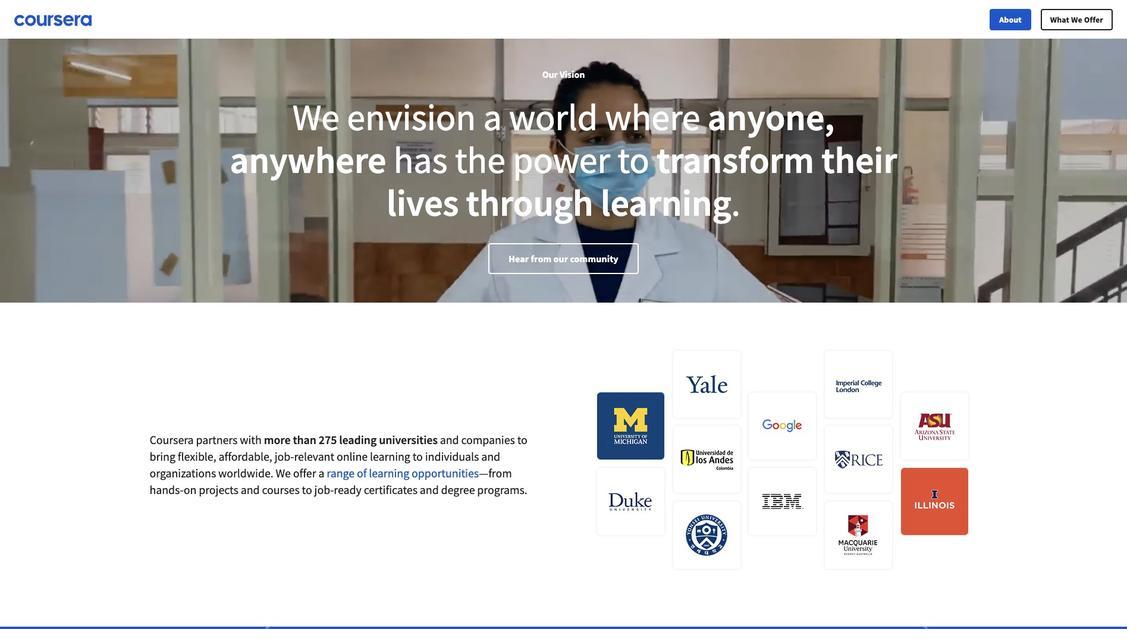Task type: locate. For each thing, give the bounding box(es) containing it.
certificates
[[364, 482, 418, 497]]

0 vertical spatial job-
[[275, 449, 294, 464]]

0 vertical spatial a
[[483, 94, 502, 140]]

0 horizontal spatial a
[[319, 466, 324, 480]]

2 vertical spatial we
[[276, 466, 291, 480]]

0 horizontal spatial we
[[276, 466, 291, 480]]

learning
[[601, 180, 732, 226], [370, 449, 410, 464], [369, 466, 409, 480]]

from
[[531, 253, 552, 265]]

world
[[509, 94, 598, 140]]

community
[[570, 253, 619, 265]]

learning inside and companies to bring flexible, affordable, job-relevant online learning to individuals and organizations worldwide. we offer a
[[370, 449, 410, 464]]

envision
[[347, 94, 476, 140]]

transform
[[657, 137, 814, 183]]

1 horizontal spatial job-
[[314, 482, 334, 497]]

what we offer button
[[1041, 9, 1113, 30]]

coursera partners image
[[587, 331, 978, 589]]

about
[[1000, 14, 1022, 25]]

hands-
[[150, 482, 184, 497]]

with
[[240, 432, 262, 447]]

coursera partners with more than 275 leading universities
[[150, 432, 438, 447]]

0 horizontal spatial job-
[[275, 449, 294, 464]]

—from
[[479, 466, 512, 480]]

0 vertical spatial we
[[1071, 14, 1083, 25]]

affordable,
[[219, 449, 272, 464]]

—from hands-on projects and courses to job-ready certificates and degree programs.
[[150, 466, 528, 497]]

the
[[455, 137, 506, 183]]

ready
[[334, 482, 362, 497]]

projects
[[199, 482, 238, 497]]

1 vertical spatial learning
[[370, 449, 410, 464]]

relevant
[[294, 449, 334, 464]]

anywhere
[[230, 137, 386, 183]]

lives
[[387, 180, 459, 226]]

coursera
[[150, 432, 194, 447]]

through
[[466, 180, 593, 226]]

we
[[1071, 14, 1083, 25], [293, 94, 340, 140], [276, 466, 291, 480]]

to
[[618, 137, 650, 183], [517, 432, 528, 447], [413, 449, 423, 464], [302, 482, 312, 497]]

offer
[[293, 466, 316, 480]]

hear
[[509, 253, 529, 265]]

a
[[483, 94, 502, 140], [319, 466, 324, 480]]

our
[[554, 253, 568, 265]]

and down worldwide.
[[241, 482, 260, 497]]

anyone, anywhere
[[230, 94, 835, 183]]

what we offer link
[[1041, 9, 1113, 30]]

1 vertical spatial a
[[319, 466, 324, 480]]

about link
[[990, 9, 1031, 30]]

offer
[[1084, 14, 1104, 25]]

flexible,
[[178, 449, 216, 464]]

1 vertical spatial job-
[[314, 482, 334, 497]]

courses
[[262, 482, 300, 497]]

1 horizontal spatial we
[[293, 94, 340, 140]]

partners
[[196, 432, 238, 447]]

online
[[337, 449, 368, 464]]

and down opportunities
[[420, 482, 439, 497]]

2 horizontal spatial we
[[1071, 14, 1083, 25]]

job- down range
[[314, 482, 334, 497]]

and
[[440, 432, 459, 447], [481, 449, 500, 464], [241, 482, 260, 497], [420, 482, 439, 497]]

job- down more
[[275, 449, 294, 464]]

and companies to bring flexible, affordable, job-relevant online learning to individuals and organizations worldwide. we offer a
[[150, 432, 528, 480]]

275
[[319, 432, 337, 447]]

we inside button
[[1071, 14, 1083, 25]]

their
[[822, 137, 897, 183]]

than
[[293, 432, 316, 447]]

job-
[[275, 449, 294, 464], [314, 482, 334, 497]]

0 vertical spatial learning
[[601, 180, 732, 226]]



Task type: describe. For each thing, give the bounding box(es) containing it.
of
[[357, 466, 367, 480]]

1 horizontal spatial a
[[483, 94, 502, 140]]

worldwide.
[[218, 466, 273, 480]]

range of learning opportunities link
[[327, 466, 479, 480]]

hear from our community
[[509, 253, 619, 265]]

what we offer
[[1051, 14, 1104, 25]]

what
[[1051, 14, 1070, 25]]

about button
[[990, 9, 1031, 30]]

hear from our community button
[[489, 243, 639, 274]]

coursera logo image
[[14, 15, 92, 26]]

our
[[542, 68, 558, 80]]

opportunities
[[412, 466, 479, 480]]

power
[[513, 137, 610, 183]]

programs.
[[477, 482, 528, 497]]

and down companies
[[481, 449, 500, 464]]

on
[[184, 482, 196, 497]]

job- inside —from hands-on projects and courses to job-ready certificates and degree programs.
[[314, 482, 334, 497]]

we inside and companies to bring flexible, affordable, job-relevant online learning to individuals and organizations worldwide. we offer a
[[276, 466, 291, 480]]

more
[[264, 432, 291, 447]]

companies
[[461, 432, 515, 447]]

organizations
[[150, 466, 216, 480]]

learning inside transform their lives through learning
[[601, 180, 732, 226]]

range of learning opportunities
[[327, 466, 479, 480]]

transform their lives through learning
[[387, 137, 897, 226]]

a inside and companies to bring flexible, affordable, job-relevant online learning to individuals and organizations worldwide. we offer a
[[319, 466, 324, 480]]

where
[[605, 94, 700, 140]]

range
[[327, 466, 355, 480]]

2 vertical spatial learning
[[369, 466, 409, 480]]

and up individuals
[[440, 432, 459, 447]]

degree
[[441, 482, 475, 497]]

has the power to
[[386, 137, 657, 183]]

we envision a world where
[[293, 94, 708, 140]]

to inside —from hands-on projects and courses to job-ready certificates and degree programs.
[[302, 482, 312, 497]]

1 vertical spatial we
[[293, 94, 340, 140]]

bring
[[150, 449, 175, 464]]

vision
[[560, 68, 585, 80]]

universities
[[379, 432, 438, 447]]

has
[[394, 137, 448, 183]]

individuals
[[425, 449, 479, 464]]

job- inside and companies to bring flexible, affordable, job-relevant online learning to individuals and organizations worldwide. we offer a
[[275, 449, 294, 464]]

our vision
[[542, 68, 585, 80]]

leading
[[339, 432, 377, 447]]

anyone,
[[708, 94, 835, 140]]

.
[[732, 180, 741, 226]]



Task type: vqa. For each thing, say whether or not it's contained in the screenshot.
Terms link
no



